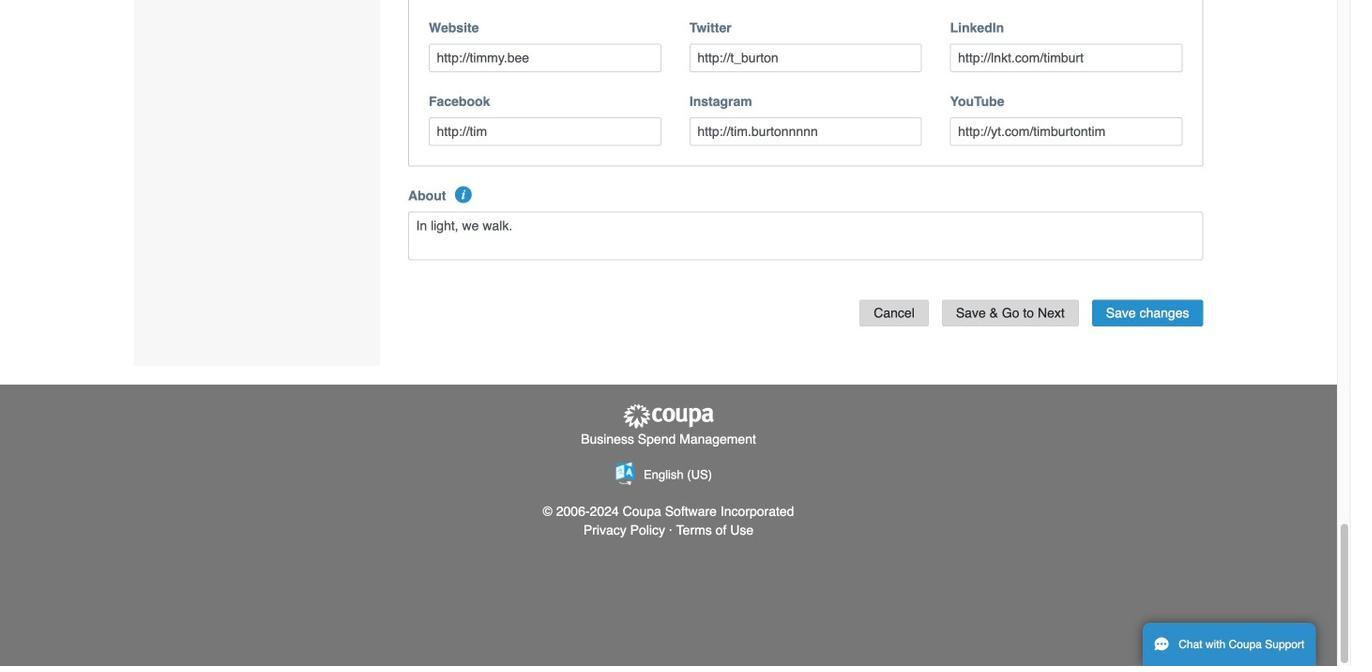Task type: locate. For each thing, give the bounding box(es) containing it.
None text field
[[429, 43, 661, 72], [429, 117, 661, 146], [950, 117, 1183, 146], [408, 211, 1203, 260], [429, 43, 661, 72], [429, 117, 661, 146], [950, 117, 1183, 146], [408, 211, 1203, 260]]

None text field
[[689, 43, 922, 72], [950, 43, 1183, 72], [689, 117, 922, 146], [689, 43, 922, 72], [950, 43, 1183, 72], [689, 117, 922, 146]]

coupa supplier portal image
[[622, 403, 715, 430]]

additional information image
[[455, 186, 472, 203]]



Task type: vqa. For each thing, say whether or not it's contained in the screenshot.
text box
yes



